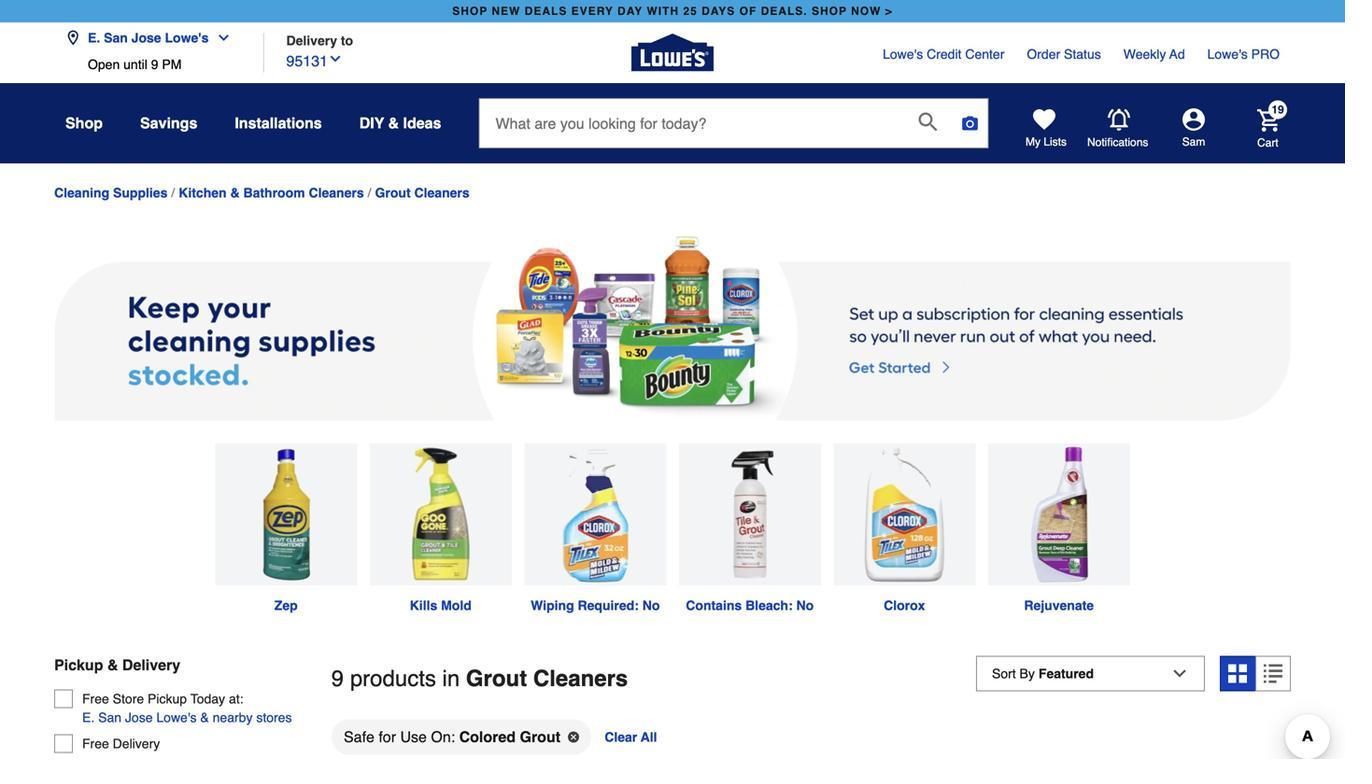 Task type: describe. For each thing, give the bounding box(es) containing it.
order status link
[[1028, 45, 1102, 64]]

e. for e. san jose lowe's
[[88, 30, 100, 45]]

weekly
[[1124, 47, 1167, 62]]

delivery to
[[286, 33, 353, 48]]

notifications
[[1088, 136, 1149, 149]]

lowe's home improvement cart image
[[1258, 109, 1280, 132]]

my lists
[[1026, 136, 1067, 149]]

sam button
[[1150, 108, 1239, 150]]

order
[[1028, 47, 1061, 62]]

sam
[[1183, 136, 1206, 149]]

contains bleach: no link
[[673, 444, 828, 616]]

list box containing safe for use on:
[[332, 719, 1292, 760]]

grout cleaners link
[[375, 185, 470, 200]]

with
[[647, 5, 680, 18]]

1 / from the left
[[171, 186, 175, 201]]

1 shop from the left
[[453, 5, 488, 18]]

grout cleaners brand zep image
[[215, 444, 357, 586]]

e. for e. san jose lowe's & nearby stores
[[82, 711, 95, 726]]

my lists link
[[1026, 108, 1067, 150]]

grout cleaners kills mold yes image
[[370, 444, 512, 586]]

lowe's left 'credit'
[[883, 47, 924, 62]]

grout cleaners brand rejuvenate image
[[989, 444, 1131, 586]]

grout inside list box
[[520, 729, 561, 746]]

san for e. san jose lowe's & nearby stores
[[98, 711, 122, 726]]

wiping required: no link
[[518, 444, 673, 616]]

rejuvenate link
[[982, 444, 1137, 616]]

installations button
[[235, 107, 322, 140]]

shop button
[[65, 107, 103, 140]]

diy & ideas button
[[360, 107, 442, 140]]

0 vertical spatial 9
[[151, 57, 158, 72]]

lowe's home improvement logo image
[[632, 12, 714, 94]]

savings button
[[140, 107, 198, 140]]

grout inside cleaning supplies / kitchen & bathroom cleaners / grout cleaners
[[375, 185, 411, 200]]

my
[[1026, 136, 1041, 149]]

& inside 'button'
[[200, 711, 209, 726]]

pm
[[162, 57, 182, 72]]

1 horizontal spatial 9
[[332, 667, 344, 692]]

pickup & delivery
[[54, 657, 181, 674]]

diy
[[360, 114, 384, 132]]

san for e. san jose lowe's
[[104, 30, 128, 45]]

safe
[[344, 729, 375, 746]]

grout cleaners contains bleach no image
[[679, 444, 821, 586]]

location image
[[65, 30, 80, 45]]

nearby
[[213, 711, 253, 726]]

contains bleach: no
[[686, 599, 814, 614]]

shop
[[65, 114, 103, 132]]

store
[[113, 692, 144, 707]]

supplies
[[113, 185, 168, 200]]

zep link
[[209, 444, 364, 616]]

e. san jose lowe's button
[[65, 19, 239, 57]]

free for free delivery
[[82, 737, 109, 752]]

deals
[[525, 5, 568, 18]]

cart
[[1258, 136, 1279, 149]]

free delivery
[[82, 737, 160, 752]]

shop new deals every day with 25 days of deals. shop now > link
[[449, 0, 897, 22]]

kitchen
[[179, 185, 227, 200]]

deals.
[[761, 5, 808, 18]]

clear
[[605, 730, 638, 745]]

& inside cleaning supplies / kitchen & bathroom cleaners / grout cleaners
[[230, 185, 240, 200]]

kitchen & bathroom cleaners link
[[179, 185, 364, 200]]

new
[[492, 5, 521, 18]]

weekly ad link
[[1124, 45, 1186, 64]]

all
[[641, 730, 658, 745]]

2 horizontal spatial cleaners
[[534, 667, 628, 692]]

free store pickup today at:
[[82, 692, 243, 707]]

grout cleaners brand clorox image
[[834, 444, 976, 586]]

chevron down image
[[328, 51, 343, 66]]

clorox link
[[828, 444, 982, 616]]

lowe's left pro
[[1208, 47, 1248, 62]]

25
[[684, 5, 698, 18]]

e. san jose lowe's & nearby stores
[[82, 711, 292, 726]]

open
[[88, 57, 120, 72]]

days
[[702, 5, 736, 18]]

lowe's credit center link
[[883, 45, 1005, 64]]

free for free store pickup today at:
[[82, 692, 109, 707]]

stores
[[256, 711, 292, 726]]

grid view image
[[1229, 665, 1248, 684]]

camera image
[[961, 114, 980, 133]]

installations
[[235, 114, 322, 132]]

zep
[[275, 599, 298, 614]]

credit
[[927, 47, 962, 62]]

0 vertical spatial delivery
[[286, 33, 337, 48]]

95131 button
[[286, 48, 343, 72]]

chevron down image
[[209, 30, 231, 45]]

weekly ad
[[1124, 47, 1186, 62]]

mold
[[441, 599, 472, 614]]

>
[[886, 5, 893, 18]]

Search Query text field
[[480, 99, 904, 148]]

2 vertical spatial delivery
[[113, 737, 160, 752]]

order status
[[1028, 47, 1102, 62]]

colored
[[459, 729, 516, 746]]



Task type: locate. For each thing, give the bounding box(es) containing it.
lowe's credit center
[[883, 47, 1005, 62]]

cleaners
[[309, 185, 364, 200], [415, 185, 470, 200], [534, 667, 628, 692]]

delivery up "95131"
[[286, 33, 337, 48]]

to
[[341, 33, 353, 48]]

wiping required: no
[[531, 599, 660, 614]]

safe for use on: colored grout
[[344, 729, 561, 746]]

clear all
[[605, 730, 658, 745]]

for
[[379, 729, 396, 746]]

grout
[[375, 185, 411, 200], [466, 667, 527, 692], [520, 729, 561, 746]]

cleaning supplies / kitchen & bathroom cleaners / grout cleaners
[[54, 185, 470, 201]]

jose inside 'button'
[[125, 711, 153, 726]]

pickup up e. san jose lowe's & nearby stores
[[148, 692, 187, 707]]

0 horizontal spatial no
[[643, 599, 660, 614]]

keep your cleaning supplies stocked. set up a subscription for cleaning essentials. get started. image
[[54, 234, 1292, 422]]

e. right location image
[[88, 30, 100, 45]]

san
[[104, 30, 128, 45], [98, 711, 122, 726]]

1 horizontal spatial cleaners
[[415, 185, 470, 200]]

ad
[[1170, 47, 1186, 62]]

in
[[443, 667, 460, 692]]

cleaners up close circle filled image
[[534, 667, 628, 692]]

search image
[[919, 112, 938, 131]]

0 horizontal spatial 9
[[151, 57, 158, 72]]

9 left pm
[[151, 57, 158, 72]]

every
[[572, 5, 614, 18]]

status
[[1065, 47, 1102, 62]]

lowe's
[[165, 30, 209, 45], [883, 47, 924, 62], [1208, 47, 1248, 62], [156, 711, 197, 726]]

e. inside e. san jose lowe's button
[[88, 30, 100, 45]]

no for contains bleach: no
[[797, 599, 814, 614]]

1 vertical spatial pickup
[[148, 692, 187, 707]]

0 vertical spatial e.
[[88, 30, 100, 45]]

jose up 'until'
[[131, 30, 161, 45]]

& inside button
[[388, 114, 399, 132]]

9 left products
[[332, 667, 344, 692]]

95131
[[286, 52, 328, 70]]

shop
[[453, 5, 488, 18], [812, 5, 848, 18]]

savings
[[140, 114, 198, 132]]

e. san jose lowe's & nearby stores button
[[82, 709, 292, 728]]

cleaning
[[54, 185, 109, 200]]

2 / from the left
[[368, 186, 372, 201]]

1 vertical spatial free
[[82, 737, 109, 752]]

no inside contains bleach: no link
[[797, 599, 814, 614]]

1 horizontal spatial no
[[797, 599, 814, 614]]

19
[[1272, 103, 1285, 116]]

shop left new
[[453, 5, 488, 18]]

1 vertical spatial 9
[[332, 667, 344, 692]]

san down 'store'
[[98, 711, 122, 726]]

shop left now at top
[[812, 5, 848, 18]]

jose for e. san jose lowe's
[[131, 30, 161, 45]]

lowe's down the free store pickup today at:
[[156, 711, 197, 726]]

no inside wiping required: no link
[[643, 599, 660, 614]]

no
[[643, 599, 660, 614], [797, 599, 814, 614]]

lowe's inside button
[[165, 30, 209, 45]]

ideas
[[403, 114, 442, 132]]

0 vertical spatial san
[[104, 30, 128, 45]]

no right bleach: on the bottom right of page
[[797, 599, 814, 614]]

e.
[[88, 30, 100, 45], [82, 711, 95, 726]]

lists
[[1044, 136, 1067, 149]]

grout right the in
[[466, 667, 527, 692]]

day
[[618, 5, 643, 18]]

1 vertical spatial san
[[98, 711, 122, 726]]

delivery down 'store'
[[113, 737, 160, 752]]

grout down the diy & ideas button
[[375, 185, 411, 200]]

e. san jose lowe's
[[88, 30, 209, 45]]

today
[[190, 692, 225, 707]]

grout cleaners wiping required no image
[[525, 444, 667, 586]]

0 horizontal spatial /
[[171, 186, 175, 201]]

e. up free delivery
[[82, 711, 95, 726]]

lowe's home improvement lists image
[[1034, 108, 1056, 131]]

kills mold link
[[364, 444, 518, 616]]

9 products in grout cleaners
[[332, 667, 628, 692]]

/ left the kitchen
[[171, 186, 175, 201]]

required:
[[578, 599, 639, 614]]

cleaning supplies link
[[54, 185, 168, 200]]

pickup
[[54, 657, 103, 674], [148, 692, 187, 707]]

& down today
[[200, 711, 209, 726]]

0 horizontal spatial pickup
[[54, 657, 103, 674]]

diy & ideas
[[360, 114, 442, 132]]

free down the free store pickup today at:
[[82, 737, 109, 752]]

kills mold
[[410, 599, 472, 614]]

0 vertical spatial grout
[[375, 185, 411, 200]]

0 horizontal spatial shop
[[453, 5, 488, 18]]

2 free from the top
[[82, 737, 109, 752]]

/ left 'grout cleaners' link
[[368, 186, 372, 201]]

1 free from the top
[[82, 692, 109, 707]]

close circle filled image
[[568, 732, 580, 743]]

list view image
[[1265, 665, 1283, 684]]

1 vertical spatial e.
[[82, 711, 95, 726]]

delivery up the free store pickup today at:
[[122, 657, 181, 674]]

2 shop from the left
[[812, 5, 848, 18]]

wiping
[[531, 599, 574, 614]]

rejuvenate
[[1025, 599, 1095, 614]]

free left 'store'
[[82, 692, 109, 707]]

at:
[[229, 692, 243, 707]]

2 no from the left
[[797, 599, 814, 614]]

2 vertical spatial grout
[[520, 729, 561, 746]]

1 vertical spatial grout
[[466, 667, 527, 692]]

& up 'store'
[[107, 657, 118, 674]]

cleaners right 'bathroom'
[[309, 185, 364, 200]]

bathroom
[[243, 185, 305, 200]]

san up open
[[104, 30, 128, 45]]

use
[[400, 729, 427, 746]]

jose for e. san jose lowe's & nearby stores
[[125, 711, 153, 726]]

now
[[852, 5, 882, 18]]

list box
[[332, 719, 1292, 760]]

1 horizontal spatial /
[[368, 186, 372, 201]]

san inside 'button'
[[98, 711, 122, 726]]

lowe's inside 'button'
[[156, 711, 197, 726]]

lowe's up pm
[[165, 30, 209, 45]]

1 vertical spatial jose
[[125, 711, 153, 726]]

san inside button
[[104, 30, 128, 45]]

grout left close circle filled image
[[520, 729, 561, 746]]

bleach:
[[746, 599, 793, 614]]

no right required:
[[643, 599, 660, 614]]

pro
[[1252, 47, 1280, 62]]

pickup up free delivery
[[54, 657, 103, 674]]

center
[[966, 47, 1005, 62]]

of
[[740, 5, 757, 18]]

& right the kitchen
[[230, 185, 240, 200]]

lowe's pro
[[1208, 47, 1280, 62]]

shop new deals every day with 25 days of deals. shop now >
[[453, 5, 893, 18]]

clorox
[[884, 599, 926, 614]]

0 vertical spatial pickup
[[54, 657, 103, 674]]

0 vertical spatial jose
[[131, 30, 161, 45]]

jose down 'store'
[[125, 711, 153, 726]]

1 no from the left
[[643, 599, 660, 614]]

1 horizontal spatial pickup
[[148, 692, 187, 707]]

kills
[[410, 599, 438, 614]]

contains
[[686, 599, 742, 614]]

/
[[171, 186, 175, 201], [368, 186, 372, 201]]

jose inside button
[[131, 30, 161, 45]]

on:
[[431, 729, 455, 746]]

products
[[350, 667, 436, 692]]

delivery
[[286, 33, 337, 48], [122, 657, 181, 674], [113, 737, 160, 752]]

1 vertical spatial delivery
[[122, 657, 181, 674]]

until
[[123, 57, 148, 72]]

None search field
[[479, 98, 989, 166]]

1 horizontal spatial shop
[[812, 5, 848, 18]]

& right diy
[[388, 114, 399, 132]]

e. inside e. san jose lowe's & nearby stores 'button'
[[82, 711, 95, 726]]

jose
[[131, 30, 161, 45], [125, 711, 153, 726]]

0 vertical spatial free
[[82, 692, 109, 707]]

lowe's home improvement notification center image
[[1109, 109, 1131, 131]]

cleaners down ideas
[[415, 185, 470, 200]]

9
[[151, 57, 158, 72], [332, 667, 344, 692]]

clear all button
[[603, 719, 659, 757]]

lowe's pro link
[[1208, 45, 1280, 64]]

open until 9 pm
[[88, 57, 182, 72]]

0 horizontal spatial cleaners
[[309, 185, 364, 200]]

no for wiping required: no
[[643, 599, 660, 614]]

free
[[82, 692, 109, 707], [82, 737, 109, 752]]



Task type: vqa. For each thing, say whether or not it's contained in the screenshot.
the installation
no



